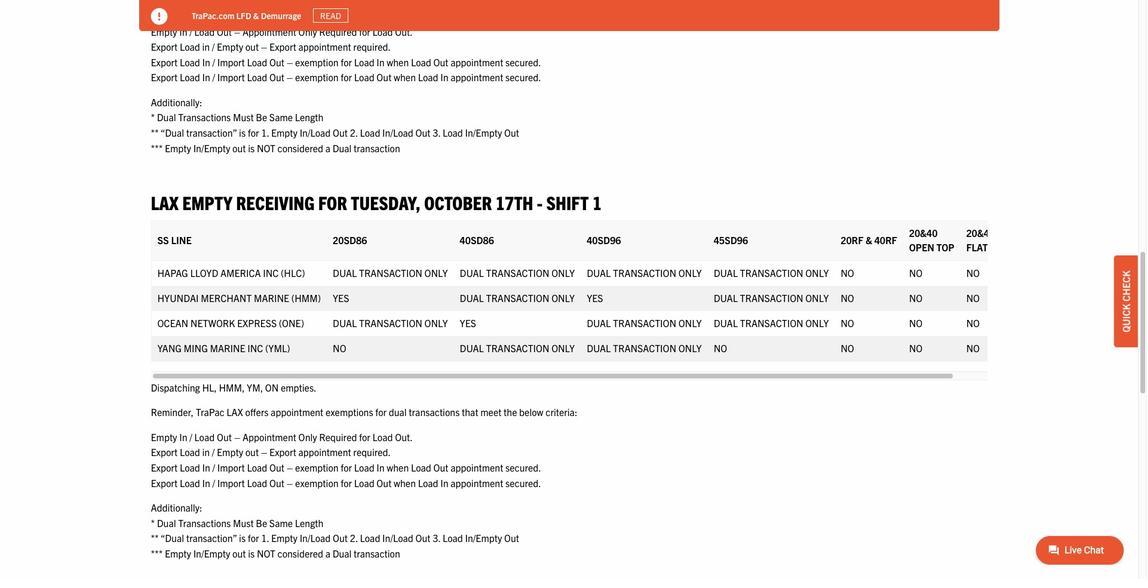 Task type: vqa. For each thing, say whether or not it's contained in the screenshot.
Name for First Name
no



Task type: describe. For each thing, give the bounding box(es) containing it.
2 empty in / load out – appointment only required for load out. export load in / empty out – export appointment required. export load in / import load out – exemption for load in when load out appointment secured. export load in / import load out – exemption for load out when load in appointment secured. from the top
[[151, 431, 541, 489]]

dispatching hl, hmm, ym, on empties.
[[151, 382, 317, 394]]

empties.
[[281, 382, 317, 394]]

1 considered from the top
[[278, 142, 323, 154]]

2 a from the top
[[326, 548, 331, 560]]

1 not from the top
[[257, 142, 275, 154]]

(yml)
[[265, 342, 290, 354]]

2 the from the top
[[504, 407, 517, 419]]

2 transactions from the top
[[178, 518, 231, 529]]

(hmm)
[[292, 292, 321, 304]]

hapag lloyd america inc (hlc)
[[158, 267, 305, 279]]

top
[[937, 241, 955, 253]]

solid image
[[151, 8, 168, 25]]

2 exemptions from the top
[[326, 407, 373, 419]]

1 below from the top
[[519, 1, 544, 12]]

1 offers from the top
[[245, 1, 269, 12]]

trapac.com
[[192, 10, 235, 21]]

1 required from the top
[[319, 25, 357, 37]]

ss line
[[158, 234, 192, 246]]

2 *** from the top
[[151, 548, 163, 560]]

2 considered from the top
[[278, 548, 323, 560]]

40sd96
[[587, 234, 621, 246]]

lloyd
[[190, 267, 218, 279]]

ym,
[[247, 382, 263, 394]]

1 transaction" from the top
[[186, 127, 237, 139]]

20&40 for open
[[910, 227, 938, 239]]

40sd86
[[460, 234, 494, 246]]

receiving
[[236, 191, 315, 214]]

america
[[221, 267, 261, 279]]

1 secured. from the top
[[506, 56, 541, 68]]

4 exemption from the top
[[295, 477, 339, 489]]

open
[[910, 241, 935, 253]]

1 appointment from the top
[[243, 25, 296, 37]]

1 3. from the top
[[433, 127, 441, 139]]

40rf
[[875, 234, 898, 246]]

1 only from the top
[[299, 25, 317, 37]]

1 that from the top
[[462, 1, 479, 12]]

1 additionally: from the top
[[151, 96, 202, 108]]

1 vertical spatial &
[[866, 234, 873, 246]]

check
[[1121, 271, 1133, 302]]

shift
[[547, 191, 589, 214]]

rack
[[991, 241, 1015, 253]]

20&40 open top
[[910, 227, 955, 253]]

merchant
[[201, 292, 252, 304]]

-
[[537, 191, 543, 214]]

1 "dual from the top
[[161, 127, 184, 139]]

october
[[424, 191, 492, 214]]

1 exemptions from the top
[[326, 1, 373, 12]]

2 that from the top
[[462, 407, 479, 419]]

inc for (hlc)
[[263, 267, 279, 279]]

2 be from the top
[[256, 518, 267, 529]]

yang
[[158, 342, 182, 354]]

1 same from the top
[[270, 111, 293, 123]]

2 meet from the top
[[481, 407, 502, 419]]

hmm,
[[219, 382, 245, 394]]

20sd86
[[333, 234, 367, 246]]

1 a from the top
[[326, 142, 331, 154]]

ocean network express (one)
[[158, 317, 304, 329]]

1 reminder, from the top
[[151, 1, 194, 12]]

on
[[265, 382, 279, 394]]

1 empty in / load out – appointment only required for load out. export load in / empty out – export appointment required. export load in / import load out – exemption for load in when load out appointment secured. export load in / import load out – exemption for load out when load in appointment secured. from the top
[[151, 25, 541, 83]]

2 horizontal spatial yes
[[587, 292, 603, 304]]

1
[[593, 191, 602, 214]]

1 trapac from the top
[[196, 1, 225, 12]]

demurrage
[[261, 10, 301, 21]]

hapag
[[158, 267, 188, 279]]

hyundai
[[158, 292, 199, 304]]

read
[[320, 10, 341, 21]]

quick
[[1121, 304, 1133, 333]]

2 import from the top
[[217, 71, 245, 83]]

3 import from the top
[[217, 462, 245, 474]]

1 transactions from the top
[[409, 1, 460, 12]]

ming
[[184, 342, 208, 354]]

20rf & 40rf
[[841, 234, 898, 246]]

ocean
[[158, 317, 188, 329]]

2 reminder, from the top
[[151, 407, 194, 419]]

1 * from the top
[[151, 111, 155, 123]]

1 transactions from the top
[[178, 111, 231, 123]]

20rf
[[841, 234, 864, 246]]

2 secured. from the top
[[506, 71, 541, 83]]

hyundai merchant marine (hmm)
[[158, 292, 321, 304]]

2 1. from the top
[[261, 533, 269, 545]]

lax empty receiving           for tuesday, october 17th              - shift 1
[[151, 191, 602, 214]]

2 3. from the top
[[433, 533, 441, 545]]

2 offers from the top
[[245, 407, 269, 419]]

1 reminder, trapac lax offers appointment exemptions for dual transactions that meet the below criteria: from the top
[[151, 1, 578, 12]]

2 trapac from the top
[[196, 407, 225, 419]]

1 vertical spatial lax
[[151, 191, 179, 214]]

1 the from the top
[[504, 1, 517, 12]]

tuesday,
[[351, 191, 421, 214]]

2 exemption from the top
[[295, 71, 339, 83]]

2 criteria: from the top
[[546, 407, 578, 419]]

(hlc)
[[281, 267, 305, 279]]



Task type: locate. For each thing, give the bounding box(es) containing it.
additionally:
[[151, 96, 202, 108], [151, 502, 202, 514]]

0 vertical spatial considered
[[278, 142, 323, 154]]

1 *** from the top
[[151, 142, 163, 154]]

inc left (yml)
[[248, 342, 263, 354]]

transaction"
[[186, 127, 237, 139], [186, 533, 237, 545]]

4 secured. from the top
[[506, 477, 541, 489]]

0 vertical spatial transaction"
[[186, 127, 237, 139]]

out
[[217, 25, 232, 37], [270, 56, 285, 68], [434, 56, 449, 68], [270, 71, 285, 83], [377, 71, 392, 83], [333, 127, 348, 139], [416, 127, 431, 139], [505, 127, 519, 139], [217, 431, 232, 443], [270, 462, 285, 474], [434, 462, 449, 474], [270, 477, 285, 489], [377, 477, 392, 489], [333, 533, 348, 545], [416, 533, 431, 545], [505, 533, 519, 545]]

transactions
[[178, 111, 231, 123], [178, 518, 231, 529]]

marine
[[254, 292, 289, 304], [210, 342, 245, 354]]

& right the lfd
[[253, 10, 259, 21]]

yang ming marine inc (yml)
[[158, 342, 290, 354]]

0 vertical spatial lax
[[227, 1, 243, 12]]

hl,
[[202, 382, 217, 394]]

0 vertical spatial the
[[504, 1, 517, 12]]

0 vertical spatial inc
[[263, 267, 279, 279]]

45sd96
[[714, 234, 748, 246]]

0 vertical spatial out.
[[395, 25, 413, 37]]

below
[[519, 1, 544, 12], [519, 407, 544, 419]]

2 below from the top
[[519, 407, 544, 419]]

0 vertical spatial 1.
[[261, 127, 269, 139]]

0 vertical spatial marine
[[254, 292, 289, 304]]

1 vertical spatial inc
[[248, 342, 263, 354]]

2 out. from the top
[[395, 431, 413, 443]]

/
[[190, 25, 192, 37], [212, 41, 215, 53], [212, 56, 215, 68], [212, 71, 215, 83], [190, 431, 192, 443], [212, 447, 215, 459], [212, 462, 215, 474], [212, 477, 215, 489]]

1 import from the top
[[217, 56, 245, 68]]

1 vertical spatial *
[[151, 518, 155, 529]]

0 vertical spatial &
[[253, 10, 259, 21]]

quick check link
[[1115, 256, 1139, 348]]

1 vertical spatial criteria:
[[546, 407, 578, 419]]

1 vertical spatial transaction
[[354, 548, 400, 560]]

0 vertical spatial reminder, trapac lax offers appointment exemptions for dual transactions that meet the below criteria:
[[151, 1, 578, 12]]

empty in / load out – appointment only required for load out. export load in / empty out – export appointment required. export load in / import load out – exemption for load in when load out appointment secured. export load in / import load out – exemption for load out when load in appointment secured.
[[151, 25, 541, 83], [151, 431, 541, 489]]

no
[[841, 267, 855, 279], [910, 267, 923, 279], [967, 267, 980, 279], [841, 292, 855, 304], [910, 292, 923, 304], [967, 292, 980, 304], [841, 317, 855, 329], [910, 317, 923, 329], [967, 317, 980, 329], [333, 342, 346, 354], [714, 342, 728, 354], [841, 342, 855, 354], [910, 342, 923, 354], [967, 342, 980, 354]]

0 vertical spatial length
[[295, 111, 324, 123]]

1 vertical spatial required
[[319, 431, 357, 443]]

appointment down demurrage
[[243, 25, 296, 37]]

1 vertical spatial transactions
[[409, 407, 460, 419]]

17th
[[496, 191, 533, 214]]

2 2. from the top
[[350, 533, 358, 545]]

20&40
[[910, 227, 938, 239], [967, 227, 995, 239]]

required
[[319, 25, 357, 37], [319, 431, 357, 443]]

lax
[[227, 1, 243, 12], [151, 191, 179, 214], [227, 407, 243, 419]]

line
[[171, 234, 192, 246]]

0 vertical spatial ***
[[151, 142, 163, 154]]

criteria:
[[546, 1, 578, 12], [546, 407, 578, 419]]

1 vertical spatial empty in / load out – appointment only required for load out. export load in / empty out – export appointment required. export load in / import load out – exemption for load in when load out appointment secured. export load in / import load out – exemption for load out when load in appointment secured.
[[151, 431, 541, 489]]

marine for ming
[[210, 342, 245, 354]]

0 horizontal spatial &
[[253, 10, 259, 21]]

lfd
[[236, 10, 251, 21]]

0 vertical spatial not
[[257, 142, 275, 154]]

0 vertical spatial criteria:
[[546, 1, 578, 12]]

ss
[[158, 234, 169, 246]]

3 secured. from the top
[[506, 462, 541, 474]]

1 vertical spatial that
[[462, 407, 479, 419]]

reminder,
[[151, 1, 194, 12], [151, 407, 194, 419]]

transaction
[[354, 142, 400, 154], [354, 548, 400, 560]]

marine down "ocean network express (one)"
[[210, 342, 245, 354]]

lax down dispatching hl, hmm, ym, on empties.
[[227, 407, 243, 419]]

0 horizontal spatial 20&40
[[910, 227, 938, 239]]

1 must from the top
[[233, 111, 254, 123]]

dual
[[157, 111, 176, 123], [333, 142, 352, 154], [157, 518, 176, 529], [333, 548, 352, 560]]

0 vertical spatial reminder,
[[151, 1, 194, 12]]

2.
[[350, 127, 358, 139], [350, 533, 358, 545]]

lax up ss
[[151, 191, 179, 214]]

0 vertical spatial required
[[319, 25, 357, 37]]

2 dual from the top
[[389, 407, 407, 419]]

0 vertical spatial additionally:
[[151, 96, 202, 108]]

2 in from the top
[[202, 447, 210, 459]]

that
[[462, 1, 479, 12], [462, 407, 479, 419]]

inc left (hlc)
[[263, 267, 279, 279]]

2 transactions from the top
[[409, 407, 460, 419]]

(one)
[[279, 317, 304, 329]]

1 vertical spatial not
[[257, 548, 275, 560]]

quick check
[[1121, 271, 1133, 333]]

1 vertical spatial offers
[[245, 407, 269, 419]]

2 must from the top
[[233, 518, 254, 529]]

0 vertical spatial offers
[[245, 1, 269, 12]]

a
[[326, 142, 331, 154], [326, 548, 331, 560]]

0 vertical spatial "dual
[[161, 127, 184, 139]]

1 vertical spatial additionally: * dual transactions must be same length ** "dual transaction" is for 1. empty in/load out 2. load in/load out 3. load in/empty out *** empty in/empty out is not considered a dual transaction
[[151, 502, 519, 560]]

only
[[425, 267, 448, 279], [552, 267, 575, 279], [679, 267, 702, 279], [806, 267, 829, 279], [552, 292, 575, 304], [806, 292, 829, 304], [425, 317, 448, 329], [679, 317, 702, 329], [806, 317, 829, 329], [552, 342, 575, 354], [679, 342, 702, 354]]

be
[[256, 111, 267, 123], [256, 518, 267, 529]]

0 vertical spatial in
[[202, 41, 210, 53]]

1 vertical spatial a
[[326, 548, 331, 560]]

1 vertical spatial **
[[151, 533, 159, 545]]

0 vertical spatial same
[[270, 111, 293, 123]]

20&40 flat rack
[[967, 227, 1015, 253]]

2 required from the top
[[319, 431, 357, 443]]

1 length from the top
[[295, 111, 324, 123]]

1 vertical spatial only
[[299, 431, 317, 443]]

when
[[387, 56, 409, 68], [394, 71, 416, 83], [387, 462, 409, 474], [394, 477, 416, 489]]

1 vertical spatial "dual
[[161, 533, 184, 545]]

1 2. from the top
[[350, 127, 358, 139]]

1 vertical spatial in
[[202, 447, 210, 459]]

2 * from the top
[[151, 518, 155, 529]]

0 vertical spatial be
[[256, 111, 267, 123]]

0 vertical spatial **
[[151, 127, 159, 139]]

is
[[239, 127, 246, 139], [248, 142, 255, 154], [239, 533, 246, 545], [248, 548, 255, 560]]

1 1. from the top
[[261, 127, 269, 139]]

trapac down hl,
[[196, 407, 225, 419]]

1 vertical spatial additionally:
[[151, 502, 202, 514]]

considered
[[278, 142, 323, 154], [278, 548, 323, 560]]

0 horizontal spatial yes
[[333, 292, 349, 304]]

0 vertical spatial appointment
[[243, 25, 296, 37]]

1 vertical spatial length
[[295, 518, 324, 529]]

1 required. from the top
[[353, 41, 391, 53]]

lax left demurrage
[[227, 1, 243, 12]]

in
[[179, 25, 187, 37], [202, 56, 210, 68], [377, 56, 385, 68], [202, 71, 210, 83], [441, 71, 449, 83], [179, 431, 187, 443], [202, 462, 210, 474], [377, 462, 385, 474], [202, 477, 210, 489], [441, 477, 449, 489]]

1 vertical spatial reminder, trapac lax offers appointment exemptions for dual transactions that meet the below criteria:
[[151, 407, 578, 419]]

appointment
[[271, 1, 324, 12], [299, 41, 351, 53], [451, 56, 504, 68], [451, 71, 504, 83], [271, 407, 324, 419], [299, 447, 351, 459], [451, 462, 504, 474], [451, 477, 504, 489]]

1 meet from the top
[[481, 1, 502, 12]]

read link
[[313, 8, 348, 23]]

"dual
[[161, 127, 184, 139], [161, 533, 184, 545]]

transactions
[[409, 1, 460, 12], [409, 407, 460, 419]]

1 ** from the top
[[151, 127, 159, 139]]

only down empties.
[[299, 431, 317, 443]]

flat
[[967, 241, 988, 253]]

for
[[376, 1, 387, 12], [359, 25, 371, 37], [341, 56, 352, 68], [341, 71, 352, 83], [248, 127, 259, 139], [376, 407, 387, 419], [359, 431, 371, 443], [341, 462, 352, 474], [341, 477, 352, 489], [248, 533, 259, 545]]

1 horizontal spatial marine
[[254, 292, 289, 304]]

0 vertical spatial empty in / load out – appointment only required for load out. export load in / empty out – export appointment required. export load in / import load out – exemption for load in when load out appointment secured. export load in / import load out – exemption for load out when load in appointment secured.
[[151, 25, 541, 83]]

1 vertical spatial must
[[233, 518, 254, 529]]

0 vertical spatial exemptions
[[326, 1, 373, 12]]

load
[[194, 25, 215, 37], [373, 25, 393, 37], [180, 41, 200, 53], [180, 56, 200, 68], [247, 56, 267, 68], [354, 56, 375, 68], [411, 56, 431, 68], [180, 71, 200, 83], [247, 71, 267, 83], [354, 71, 375, 83], [418, 71, 438, 83], [360, 127, 380, 139], [443, 127, 463, 139], [194, 431, 215, 443], [373, 431, 393, 443], [180, 447, 200, 459], [180, 462, 200, 474], [247, 462, 267, 474], [354, 462, 375, 474], [411, 462, 431, 474], [180, 477, 200, 489], [247, 477, 267, 489], [354, 477, 375, 489], [418, 477, 438, 489], [360, 533, 380, 545], [443, 533, 463, 545]]

1 vertical spatial 3.
[[433, 533, 441, 545]]

1 vertical spatial meet
[[481, 407, 502, 419]]

marine up express
[[254, 292, 289, 304]]

dual transaction only
[[333, 267, 448, 279], [460, 267, 575, 279], [587, 267, 702, 279], [714, 267, 829, 279], [460, 292, 575, 304], [714, 292, 829, 304], [333, 317, 448, 329], [587, 317, 702, 329], [714, 317, 829, 329], [460, 342, 575, 354], [587, 342, 702, 354]]

3.
[[433, 127, 441, 139], [433, 533, 441, 545]]

0 vertical spatial dual
[[389, 1, 407, 12]]

1 horizontal spatial 20&40
[[967, 227, 995, 239]]

1 transaction from the top
[[354, 142, 400, 154]]

1 additionally: * dual transactions must be same length ** "dual transaction" is for 1. empty in/load out 2. load in/load out 3. load in/empty out *** empty in/empty out is not considered a dual transaction from the top
[[151, 96, 519, 154]]

0 vertical spatial additionally: * dual transactions must be same length ** "dual transaction" is for 1. empty in/load out 2. load in/load out 3. load in/empty out *** empty in/empty out is not considered a dual transaction
[[151, 96, 519, 154]]

0 horizontal spatial marine
[[210, 342, 245, 354]]

20&40 for flat
[[967, 227, 995, 239]]

2 additionally: from the top
[[151, 502, 202, 514]]

0 vertical spatial that
[[462, 1, 479, 12]]

marine for merchant
[[254, 292, 289, 304]]

0 vertical spatial transactions
[[409, 1, 460, 12]]

2 "dual from the top
[[161, 533, 184, 545]]

2 required. from the top
[[353, 447, 391, 459]]

not
[[257, 142, 275, 154], [257, 548, 275, 560]]

2 vertical spatial lax
[[227, 407, 243, 419]]

0 vertical spatial meet
[[481, 1, 502, 12]]

offers
[[245, 1, 269, 12], [245, 407, 269, 419]]

1 vertical spatial out.
[[395, 431, 413, 443]]

network
[[191, 317, 235, 329]]

20&40 up flat
[[967, 227, 995, 239]]

0 vertical spatial 3.
[[433, 127, 441, 139]]

20&40 inside "20&40 flat rack"
[[967, 227, 995, 239]]

appointment
[[243, 25, 296, 37], [243, 431, 296, 443]]

1 vertical spatial the
[[504, 407, 517, 419]]

20&40 inside 20&40 open top
[[910, 227, 938, 239]]

empty
[[182, 191, 232, 214]]

in/load
[[300, 127, 331, 139], [383, 127, 414, 139], [300, 533, 331, 545], [383, 533, 414, 545]]

2 20&40 from the left
[[967, 227, 995, 239]]

1 criteria: from the top
[[546, 1, 578, 12]]

express
[[237, 317, 277, 329]]

1 vertical spatial below
[[519, 407, 544, 419]]

1 vertical spatial required.
[[353, 447, 391, 459]]

0 vertical spatial below
[[519, 1, 544, 12]]

0 vertical spatial a
[[326, 142, 331, 154]]

trapac.com lfd & demurrage
[[192, 10, 301, 21]]

2 reminder, trapac lax offers appointment exemptions for dual transactions that meet the below criteria: from the top
[[151, 407, 578, 419]]

1 vertical spatial appointment
[[243, 431, 296, 443]]

4 import from the top
[[217, 477, 245, 489]]

2 same from the top
[[270, 518, 293, 529]]

1 vertical spatial exemptions
[[326, 407, 373, 419]]

0 vertical spatial must
[[233, 111, 254, 123]]

2 transaction" from the top
[[186, 533, 237, 545]]

& left "40rf"
[[866, 234, 873, 246]]

offers right trapac.com
[[245, 1, 269, 12]]

1 vertical spatial reminder,
[[151, 407, 194, 419]]

1 vertical spatial considered
[[278, 548, 323, 560]]

trapac left the lfd
[[196, 1, 225, 12]]

1 exemption from the top
[[295, 56, 339, 68]]

0 vertical spatial *
[[151, 111, 155, 123]]

1 vertical spatial same
[[270, 518, 293, 529]]

exemptions
[[326, 1, 373, 12], [326, 407, 373, 419]]

export
[[151, 41, 178, 53], [270, 41, 296, 53], [151, 56, 178, 68], [151, 71, 178, 83], [151, 447, 178, 459], [270, 447, 296, 459], [151, 462, 178, 474], [151, 477, 178, 489]]

inc
[[263, 267, 279, 279], [248, 342, 263, 354]]

2 length from the top
[[295, 518, 324, 529]]

appointment down on
[[243, 431, 296, 443]]

2 appointment from the top
[[243, 431, 296, 443]]

1 vertical spatial transactions
[[178, 518, 231, 529]]

1 vertical spatial 2.
[[350, 533, 358, 545]]

yes
[[333, 292, 349, 304], [587, 292, 603, 304], [460, 317, 476, 329]]

3 exemption from the top
[[295, 462, 339, 474]]

1 horizontal spatial yes
[[460, 317, 476, 329]]

dual
[[333, 267, 357, 279], [460, 267, 484, 279], [587, 267, 611, 279], [714, 267, 738, 279], [460, 292, 484, 304], [714, 292, 738, 304], [333, 317, 357, 329], [587, 317, 611, 329], [714, 317, 738, 329], [460, 342, 484, 354], [587, 342, 611, 354]]

reminder, trapac lax offers appointment exemptions for dual transactions that meet the below criteria:
[[151, 1, 578, 12], [151, 407, 578, 419]]

empty
[[151, 25, 177, 37], [217, 41, 243, 53], [271, 127, 298, 139], [165, 142, 191, 154], [151, 431, 177, 443], [217, 447, 243, 459], [271, 533, 298, 545], [165, 548, 191, 560]]

1 vertical spatial trapac
[[196, 407, 225, 419]]

0 vertical spatial transaction
[[354, 142, 400, 154]]

dispatching
[[151, 382, 200, 394]]

1 vertical spatial ***
[[151, 548, 163, 560]]

1 dual from the top
[[389, 1, 407, 12]]

&
[[253, 10, 259, 21], [866, 234, 873, 246]]

1 be from the top
[[256, 111, 267, 123]]

0 vertical spatial trapac
[[196, 1, 225, 12]]

1 in from the top
[[202, 41, 210, 53]]

1 vertical spatial dual
[[389, 407, 407, 419]]

additionally: * dual transactions must be same length ** "dual transaction" is for 1. empty in/load out 2. load in/load out 3. load in/empty out *** empty in/empty out is not considered a dual transaction
[[151, 96, 519, 154], [151, 502, 519, 560]]

out.
[[395, 25, 413, 37], [395, 431, 413, 443]]

–
[[234, 25, 240, 37], [261, 41, 267, 53], [287, 56, 293, 68], [287, 71, 293, 83], [234, 431, 240, 443], [261, 447, 267, 459], [287, 462, 293, 474], [287, 477, 293, 489]]

1 vertical spatial transaction"
[[186, 533, 237, 545]]

only down 'read' 'link'
[[299, 25, 317, 37]]

import
[[217, 56, 245, 68], [217, 71, 245, 83], [217, 462, 245, 474], [217, 477, 245, 489]]

2 ** from the top
[[151, 533, 159, 545]]

0 vertical spatial required.
[[353, 41, 391, 53]]

must
[[233, 111, 254, 123], [233, 518, 254, 529]]

0 vertical spatial transactions
[[178, 111, 231, 123]]

2 only from the top
[[299, 431, 317, 443]]

exemption
[[295, 56, 339, 68], [295, 71, 339, 83], [295, 462, 339, 474], [295, 477, 339, 489]]

for
[[318, 191, 347, 214]]

0 vertical spatial only
[[299, 25, 317, 37]]

1 20&40 from the left
[[910, 227, 938, 239]]

offers down ym,
[[245, 407, 269, 419]]

***
[[151, 142, 163, 154], [151, 548, 163, 560]]

required.
[[353, 41, 391, 53], [353, 447, 391, 459]]

20&40 up open
[[910, 227, 938, 239]]

inc for (yml)
[[248, 342, 263, 354]]

in/empty
[[465, 127, 502, 139], [193, 142, 230, 154], [465, 533, 502, 545], [193, 548, 230, 560]]

2 not from the top
[[257, 548, 275, 560]]

1 vertical spatial marine
[[210, 342, 245, 354]]

1 vertical spatial 1.
[[261, 533, 269, 545]]

1 horizontal spatial &
[[866, 234, 873, 246]]

1 vertical spatial be
[[256, 518, 267, 529]]

0 vertical spatial 2.
[[350, 127, 358, 139]]

trapac
[[196, 1, 225, 12], [196, 407, 225, 419]]

2 transaction from the top
[[354, 548, 400, 560]]

2 additionally: * dual transactions must be same length ** "dual transaction" is for 1. empty in/load out 2. load in/load out 3. load in/empty out *** empty in/empty out is not considered a dual transaction from the top
[[151, 502, 519, 560]]

1 out. from the top
[[395, 25, 413, 37]]



